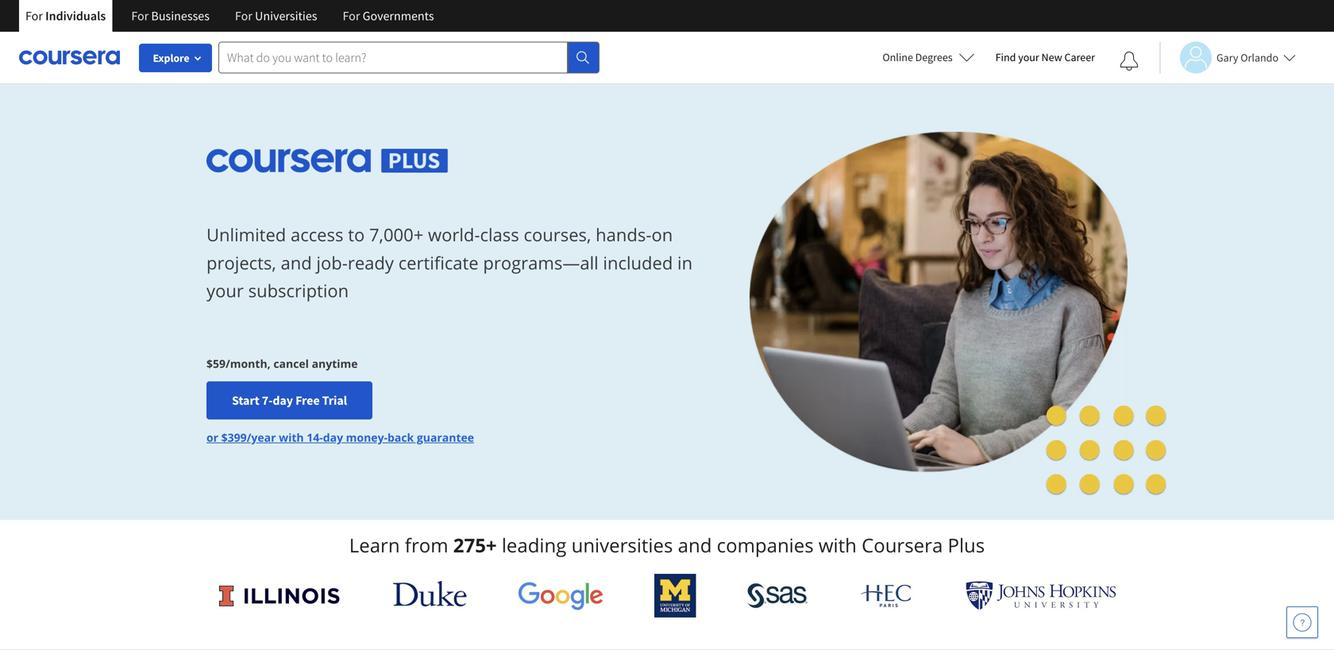 Task type: locate. For each thing, give the bounding box(es) containing it.
new
[[1042, 50, 1062, 64]]

ready
[[348, 251, 394, 275]]

$59 /month, cancel anytime
[[206, 356, 358, 371]]

google image
[[518, 581, 604, 611]]

for for businesses
[[131, 8, 149, 24]]

online degrees
[[883, 50, 953, 64]]

universities
[[571, 532, 673, 558]]

your inside "find your new career" link
[[1018, 50, 1039, 64]]

0 vertical spatial your
[[1018, 50, 1039, 64]]

on
[[652, 223, 673, 247]]

universities
[[255, 8, 317, 24]]

for for governments
[[343, 8, 360, 24]]

career
[[1065, 50, 1095, 64]]

guarantee
[[417, 430, 474, 445]]

1 vertical spatial your
[[206, 279, 244, 303]]

$59
[[206, 356, 226, 371]]

johns hopkins university image
[[966, 581, 1117, 611]]

for left individuals
[[25, 8, 43, 24]]

subscription
[[248, 279, 349, 303]]

7,000+
[[369, 223, 423, 247]]

your inside unlimited access to 7,000+ world-class courses, hands-on projects, and job-ready certificate programs—all included in your subscription
[[206, 279, 244, 303]]

from
[[405, 532, 448, 558]]

for universities
[[235, 8, 317, 24]]

with left coursera
[[819, 532, 857, 558]]

7-
[[262, 393, 273, 408]]

/year
[[247, 430, 276, 445]]

with left '14-'
[[279, 430, 304, 445]]

None search field
[[218, 42, 600, 73]]

$399
[[221, 430, 247, 445]]

learn
[[349, 532, 400, 558]]

find your new career
[[996, 50, 1095, 64]]

4 for from the left
[[343, 8, 360, 24]]

and up subscription
[[281, 251, 312, 275]]

or $399 /year with 14-day money-back guarantee
[[206, 430, 474, 445]]

and up university of michigan image
[[678, 532, 712, 558]]

1 for from the left
[[25, 8, 43, 24]]

start
[[232, 393, 259, 408]]

leading
[[502, 532, 567, 558]]

with
[[279, 430, 304, 445], [819, 532, 857, 558]]

for left "governments"
[[343, 8, 360, 24]]

hec paris image
[[859, 580, 915, 612]]

your right the find
[[1018, 50, 1039, 64]]

for left universities
[[235, 8, 252, 24]]

0 vertical spatial and
[[281, 251, 312, 275]]

for governments
[[343, 8, 434, 24]]

projects,
[[206, 251, 276, 275]]

0 horizontal spatial day
[[273, 393, 293, 408]]

0 horizontal spatial and
[[281, 251, 312, 275]]

0 horizontal spatial your
[[206, 279, 244, 303]]

included
[[603, 251, 673, 275]]

gary orlando button
[[1159, 42, 1296, 73]]

and
[[281, 251, 312, 275], [678, 532, 712, 558]]

0 vertical spatial day
[[273, 393, 293, 408]]

for left businesses
[[131, 8, 149, 24]]

unlimited
[[206, 223, 286, 247]]

start 7-day free trial button
[[206, 381, 373, 420]]

unlimited access to 7,000+ world-class courses, hands-on projects, and job-ready certificate programs—all included in your subscription
[[206, 223, 693, 303]]

3 for from the left
[[235, 8, 252, 24]]

day left money-
[[323, 430, 343, 445]]

sas image
[[747, 583, 808, 609]]

day left free
[[273, 393, 293, 408]]

money-
[[346, 430, 388, 445]]

1 horizontal spatial with
[[819, 532, 857, 558]]

your
[[1018, 50, 1039, 64], [206, 279, 244, 303]]

0 vertical spatial with
[[279, 430, 304, 445]]

day
[[273, 393, 293, 408], [323, 430, 343, 445]]

trial
[[322, 393, 347, 408]]

2 for from the left
[[131, 8, 149, 24]]

learn from 275+ leading universities and companies with coursera plus
[[349, 532, 985, 558]]

in
[[677, 251, 693, 275]]

1 vertical spatial day
[[323, 430, 343, 445]]

duke university image
[[393, 581, 467, 607]]

coursera
[[862, 532, 943, 558]]

1 vertical spatial and
[[678, 532, 712, 558]]

0 horizontal spatial with
[[279, 430, 304, 445]]

your down projects,
[[206, 279, 244, 303]]

for
[[25, 8, 43, 24], [131, 8, 149, 24], [235, 8, 252, 24], [343, 8, 360, 24]]

1 horizontal spatial your
[[1018, 50, 1039, 64]]

show notifications image
[[1120, 52, 1139, 71]]



Task type: describe. For each thing, give the bounding box(es) containing it.
1 horizontal spatial day
[[323, 430, 343, 445]]

275+
[[453, 532, 497, 558]]

1 horizontal spatial and
[[678, 532, 712, 558]]

for for universities
[[235, 8, 252, 24]]

world-
[[428, 223, 480, 247]]

anytime
[[312, 356, 358, 371]]

online
[[883, 50, 913, 64]]

hands-
[[596, 223, 652, 247]]

find your new career link
[[988, 48, 1103, 68]]

access
[[291, 223, 343, 247]]

governments
[[363, 8, 434, 24]]

gary
[[1217, 50, 1238, 65]]

14-
[[307, 430, 323, 445]]

companies
[[717, 532, 814, 558]]

class
[[480, 223, 519, 247]]

find
[[996, 50, 1016, 64]]

to
[[348, 223, 365, 247]]

start 7-day free trial
[[232, 393, 347, 408]]

job-
[[316, 251, 348, 275]]

university of michigan image
[[655, 574, 696, 618]]

What do you want to learn? text field
[[218, 42, 568, 73]]

or
[[206, 430, 218, 445]]

university of illinois at urbana-champaign image
[[218, 583, 342, 609]]

orlando
[[1241, 50, 1279, 65]]

day inside button
[[273, 393, 293, 408]]

degrees
[[915, 50, 953, 64]]

courses,
[[524, 223, 591, 247]]

coursera plus image
[[206, 149, 448, 173]]

gary orlando
[[1217, 50, 1279, 65]]

coursera image
[[19, 45, 120, 70]]

programs—all
[[483, 251, 599, 275]]

free
[[295, 393, 320, 408]]

for for individuals
[[25, 8, 43, 24]]

/month,
[[226, 356, 271, 371]]

individuals
[[45, 8, 106, 24]]

for businesses
[[131, 8, 210, 24]]

help center image
[[1293, 613, 1312, 632]]

plus
[[948, 532, 985, 558]]

banner navigation
[[13, 0, 447, 32]]

and inside unlimited access to 7,000+ world-class courses, hands-on projects, and job-ready certificate programs—all included in your subscription
[[281, 251, 312, 275]]

explore
[[153, 51, 189, 65]]

cancel
[[273, 356, 309, 371]]

for individuals
[[25, 8, 106, 24]]

certificate
[[398, 251, 479, 275]]

online degrees button
[[870, 40, 988, 75]]

businesses
[[151, 8, 210, 24]]

back
[[388, 430, 414, 445]]

1 vertical spatial with
[[819, 532, 857, 558]]

explore button
[[139, 44, 212, 72]]



Task type: vqa. For each thing, say whether or not it's contained in the screenshot.
Plus
yes



